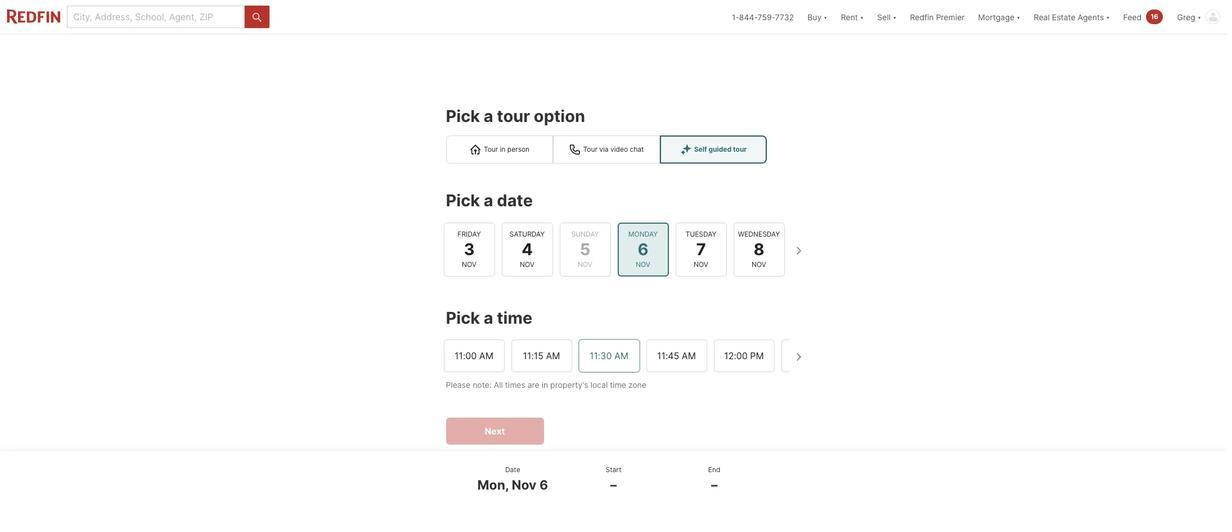 Task type: describe. For each thing, give the bounding box(es) containing it.
tour via video chat
[[583, 145, 644, 154]]

end –
[[708, 466, 721, 493]]

next
[[485, 426, 505, 437]]

a for date
[[484, 191, 493, 211]]

tour for tour via video chat
[[583, 145, 598, 154]]

tour for guided
[[733, 145, 747, 154]]

rent ▾ button
[[841, 0, 864, 34]]

pick for pick a time
[[446, 308, 480, 328]]

mon,
[[478, 478, 509, 493]]

11:45 am button
[[646, 340, 707, 372]]

date
[[505, 466, 520, 474]]

note:
[[473, 380, 492, 390]]

11:15 am button
[[511, 340, 572, 372]]

6 inside monday 6 nov
[[638, 239, 649, 259]]

please note: all times are in property's local time zone
[[446, 380, 647, 390]]

tour in person option
[[446, 136, 553, 164]]

3
[[464, 239, 475, 259]]

4
[[522, 239, 533, 259]]

1 next image from the top
[[789, 242, 807, 260]]

real estate agents ▾ link
[[1034, 0, 1110, 34]]

rent ▾
[[841, 12, 864, 22]]

property's
[[550, 380, 588, 390]]

real
[[1034, 12, 1050, 22]]

mortgage
[[978, 12, 1015, 22]]

redfin
[[910, 12, 934, 22]]

saturday
[[510, 230, 545, 238]]

11:30 am button
[[579, 340, 640, 372]]

11:00
[[455, 351, 477, 362]]

am for 11:30 am
[[615, 351, 629, 362]]

rent ▾ button
[[834, 0, 871, 34]]

person
[[508, 145, 530, 154]]

real estate agents ▾
[[1034, 12, 1110, 22]]

estate
[[1052, 12, 1076, 22]]

date mon, nov 6
[[478, 466, 548, 493]]

7
[[696, 239, 706, 259]]

1-844-759-7732
[[732, 12, 794, 22]]

buy ▾ button
[[801, 0, 834, 34]]

12:00 pm button
[[714, 340, 775, 372]]

end
[[708, 466, 721, 474]]

in inside tour in person option
[[500, 145, 506, 154]]

a for tour
[[484, 106, 493, 126]]

friday 3 nov
[[458, 230, 481, 269]]

am for 11:15 am
[[546, 351, 560, 362]]

8
[[754, 239, 765, 259]]

▾ for sell ▾
[[893, 12, 897, 22]]

guided
[[709, 145, 732, 154]]

via
[[600, 145, 609, 154]]

nov for 4
[[520, 260, 535, 269]]

am for 11:00 am
[[479, 351, 493, 362]]

tuesday 7 nov
[[686, 230, 717, 269]]

monday
[[629, 230, 658, 238]]

feed
[[1124, 12, 1142, 22]]

sell ▾
[[878, 12, 897, 22]]

11:15
[[523, 351, 544, 362]]

start –
[[606, 466, 622, 493]]

sell
[[878, 12, 891, 22]]

please
[[446, 380, 471, 390]]

rent
[[841, 12, 858, 22]]

tuesday
[[686, 230, 717, 238]]

▾ for rent ▾
[[860, 12, 864, 22]]

next button
[[446, 418, 544, 445]]

self guided tour
[[694, 145, 747, 154]]

start
[[606, 466, 622, 474]]

tour for tour in person
[[484, 145, 498, 154]]

chat
[[630, 145, 644, 154]]

16
[[1151, 12, 1159, 21]]

self
[[694, 145, 707, 154]]

option
[[534, 106, 585, 126]]

11:45
[[657, 351, 679, 362]]

pick for pick a tour option
[[446, 106, 480, 126]]

sunday 5 nov
[[571, 230, 599, 269]]

premier
[[936, 12, 965, 22]]

nov for 3
[[462, 260, 477, 269]]

nov for 8
[[752, 260, 766, 269]]

nov inside date mon, nov 6
[[512, 478, 537, 493]]

11:00 am button
[[444, 340, 505, 372]]

▾ for mortgage ▾
[[1017, 12, 1021, 22]]

local
[[591, 380, 608, 390]]

1 vertical spatial time
[[610, 380, 626, 390]]

redfin premier
[[910, 12, 965, 22]]

mortgage ▾ button
[[978, 0, 1021, 34]]

are
[[528, 380, 540, 390]]

11:45 am
[[657, 351, 696, 362]]



Task type: locate. For each thing, give the bounding box(es) containing it.
buy ▾
[[808, 12, 828, 22]]

in left person
[[500, 145, 506, 154]]

▾ right greg
[[1198, 12, 1202, 22]]

tour inside option
[[484, 145, 498, 154]]

am right 11:00
[[479, 351, 493, 362]]

1 horizontal spatial –
[[711, 478, 718, 493]]

– inside end –
[[711, 478, 718, 493]]

12:00 pm
[[724, 351, 764, 362]]

buy ▾ button
[[808, 0, 828, 34]]

1 pick from the top
[[446, 106, 480, 126]]

3 ▾ from the left
[[893, 12, 897, 22]]

1-844-759-7732 link
[[732, 12, 794, 22]]

tour
[[497, 106, 530, 126], [733, 145, 747, 154]]

zone
[[629, 380, 647, 390]]

12:00
[[724, 351, 748, 362]]

0 vertical spatial tour
[[497, 106, 530, 126]]

1 vertical spatial pick
[[446, 191, 480, 211]]

1 am from the left
[[479, 351, 493, 362]]

pick a tour option
[[446, 106, 585, 126]]

nov down 8
[[752, 260, 766, 269]]

5 ▾ from the left
[[1106, 12, 1110, 22]]

1 ▾ from the left
[[824, 12, 828, 22]]

time right local
[[610, 380, 626, 390]]

a left date
[[484, 191, 493, 211]]

self guided tour option
[[660, 136, 767, 164]]

0 horizontal spatial –
[[610, 478, 617, 493]]

3 pick from the top
[[446, 308, 480, 328]]

▾ right sell
[[893, 12, 897, 22]]

sell ▾ button
[[871, 0, 904, 34]]

3 a from the top
[[484, 308, 493, 328]]

0 horizontal spatial time
[[497, 308, 533, 328]]

1 horizontal spatial 6
[[638, 239, 649, 259]]

buy
[[808, 12, 822, 22]]

6 ▾ from the left
[[1198, 12, 1202, 22]]

am right 11:45
[[682, 351, 696, 362]]

tour
[[484, 145, 498, 154], [583, 145, 598, 154]]

pick
[[446, 106, 480, 126], [446, 191, 480, 211], [446, 308, 480, 328]]

0 vertical spatial pick
[[446, 106, 480, 126]]

pick up 11:00
[[446, 308, 480, 328]]

▾ right buy
[[824, 12, 828, 22]]

real estate agents ▾ button
[[1027, 0, 1117, 34]]

1-
[[732, 12, 739, 22]]

1 horizontal spatial tour
[[733, 145, 747, 154]]

2 am from the left
[[546, 351, 560, 362]]

1 vertical spatial in
[[542, 380, 548, 390]]

1 vertical spatial 6
[[540, 478, 548, 493]]

6 inside date mon, nov 6
[[540, 478, 548, 493]]

11:15 am
[[523, 351, 560, 362]]

nov for 6
[[636, 260, 651, 269]]

0 horizontal spatial 6
[[540, 478, 548, 493]]

nov
[[462, 260, 477, 269], [520, 260, 535, 269], [578, 260, 593, 269], [636, 260, 651, 269], [694, 260, 708, 269], [752, 260, 766, 269], [512, 478, 537, 493]]

– down start
[[610, 478, 617, 493]]

nov down 5
[[578, 260, 593, 269]]

0 vertical spatial 6
[[638, 239, 649, 259]]

nov down date
[[512, 478, 537, 493]]

nov down "3"
[[462, 260, 477, 269]]

1 horizontal spatial in
[[542, 380, 548, 390]]

next image right wednesday 8 nov
[[789, 242, 807, 260]]

tour right the guided
[[733, 145, 747, 154]]

next image
[[789, 242, 807, 260], [789, 348, 807, 366]]

nov inside monday 6 nov
[[636, 260, 651, 269]]

am for 11:45 am
[[682, 351, 696, 362]]

pick up friday
[[446, 191, 480, 211]]

▾ right agents
[[1106, 12, 1110, 22]]

mortgage ▾ button
[[972, 0, 1027, 34]]

am right 11:15
[[546, 351, 560, 362]]

sell ▾ button
[[878, 0, 897, 34]]

pick a date
[[446, 191, 533, 211]]

1 vertical spatial a
[[484, 191, 493, 211]]

list box
[[446, 136, 781, 164]]

nov inside 'sunday 5 nov'
[[578, 260, 593, 269]]

tour via video chat option
[[553, 136, 660, 164]]

6
[[638, 239, 649, 259], [540, 478, 548, 493]]

tour up person
[[497, 106, 530, 126]]

nov inside tuesday 7 nov
[[694, 260, 708, 269]]

redfin premier button
[[904, 0, 972, 34]]

agents
[[1078, 12, 1104, 22]]

▾
[[824, 12, 828, 22], [860, 12, 864, 22], [893, 12, 897, 22], [1017, 12, 1021, 22], [1106, 12, 1110, 22], [1198, 12, 1202, 22]]

pick for pick a date
[[446, 191, 480, 211]]

2 – from the left
[[711, 478, 718, 493]]

a up tour in person option at the top left of page
[[484, 106, 493, 126]]

tour left person
[[484, 145, 498, 154]]

saturday 4 nov
[[510, 230, 545, 269]]

2 next image from the top
[[789, 348, 807, 366]]

times
[[505, 380, 526, 390]]

City, Address, School, Agent, ZIP search field
[[67, 6, 245, 28]]

11:00 am
[[455, 351, 493, 362]]

nov for 7
[[694, 260, 708, 269]]

0 vertical spatial time
[[497, 308, 533, 328]]

time
[[497, 308, 533, 328], [610, 380, 626, 390]]

– for start –
[[610, 478, 617, 493]]

844-
[[739, 12, 758, 22]]

2 tour from the left
[[583, 145, 598, 154]]

1 horizontal spatial tour
[[583, 145, 598, 154]]

3 am from the left
[[615, 351, 629, 362]]

759-
[[758, 12, 775, 22]]

pick a time
[[446, 308, 533, 328]]

nov for 5
[[578, 260, 593, 269]]

1 – from the left
[[610, 478, 617, 493]]

11:30
[[590, 351, 612, 362]]

tour inside "option"
[[583, 145, 598, 154]]

0 vertical spatial next image
[[789, 242, 807, 260]]

nov inside saturday 4 nov
[[520, 260, 535, 269]]

am inside button
[[615, 351, 629, 362]]

in right are
[[542, 380, 548, 390]]

6 right 'mon,'
[[540, 478, 548, 493]]

▾ for greg ▾
[[1198, 12, 1202, 22]]

– for end –
[[711, 478, 718, 493]]

wednesday
[[738, 230, 780, 238]]

list box containing tour in person
[[446, 136, 781, 164]]

wednesday 8 nov
[[738, 230, 780, 269]]

0 vertical spatial a
[[484, 106, 493, 126]]

am right 11:30
[[615, 351, 629, 362]]

2 ▾ from the left
[[860, 12, 864, 22]]

2 vertical spatial a
[[484, 308, 493, 328]]

tour in person
[[484, 145, 530, 154]]

2 pick from the top
[[446, 191, 480, 211]]

0 horizontal spatial tour
[[497, 106, 530, 126]]

nov inside wednesday 8 nov
[[752, 260, 766, 269]]

0 horizontal spatial tour
[[484, 145, 498, 154]]

▾ right mortgage
[[1017, 12, 1021, 22]]

nov down 7 at right
[[694, 260, 708, 269]]

greg ▾
[[1178, 12, 1202, 22]]

▾ right the rent
[[860, 12, 864, 22]]

nov inside the friday 3 nov
[[462, 260, 477, 269]]

nov down monday at the right
[[636, 260, 651, 269]]

next image right pm
[[789, 348, 807, 366]]

monday 6 nov
[[629, 230, 658, 269]]

a for time
[[484, 308, 493, 328]]

4 ▾ from the left
[[1017, 12, 1021, 22]]

a up the 11:00 am button in the left of the page
[[484, 308, 493, 328]]

▾ for buy ▾
[[824, 12, 828, 22]]

7732
[[775, 12, 794, 22]]

1 a from the top
[[484, 106, 493, 126]]

nov down 4
[[520, 260, 535, 269]]

pick up tour in person option at the top left of page
[[446, 106, 480, 126]]

sunday
[[571, 230, 599, 238]]

submit search image
[[253, 13, 262, 22]]

1 tour from the left
[[484, 145, 498, 154]]

1 horizontal spatial time
[[610, 380, 626, 390]]

6 down monday at the right
[[638, 239, 649, 259]]

– down end
[[711, 478, 718, 493]]

all
[[494, 380, 503, 390]]

2 vertical spatial pick
[[446, 308, 480, 328]]

pm
[[750, 351, 764, 362]]

2 a from the top
[[484, 191, 493, 211]]

– inside start –
[[610, 478, 617, 493]]

5
[[580, 239, 591, 259]]

a
[[484, 106, 493, 126], [484, 191, 493, 211], [484, 308, 493, 328]]

am
[[479, 351, 493, 362], [546, 351, 560, 362], [615, 351, 629, 362], [682, 351, 696, 362]]

date
[[497, 191, 533, 211]]

in
[[500, 145, 506, 154], [542, 380, 548, 390]]

mortgage ▾
[[978, 12, 1021, 22]]

–
[[610, 478, 617, 493], [711, 478, 718, 493]]

1 vertical spatial next image
[[789, 348, 807, 366]]

time up 11:15
[[497, 308, 533, 328]]

tour for a
[[497, 106, 530, 126]]

greg
[[1178, 12, 1196, 22]]

0 horizontal spatial in
[[500, 145, 506, 154]]

4 am from the left
[[682, 351, 696, 362]]

0 vertical spatial in
[[500, 145, 506, 154]]

1 vertical spatial tour
[[733, 145, 747, 154]]

tour inside 'option'
[[733, 145, 747, 154]]

friday
[[458, 230, 481, 238]]

11:30 am
[[590, 351, 629, 362]]

tour left via
[[583, 145, 598, 154]]



Task type: vqa. For each thing, say whether or not it's contained in the screenshot.
Nov inside Sunday 5 Nov
yes



